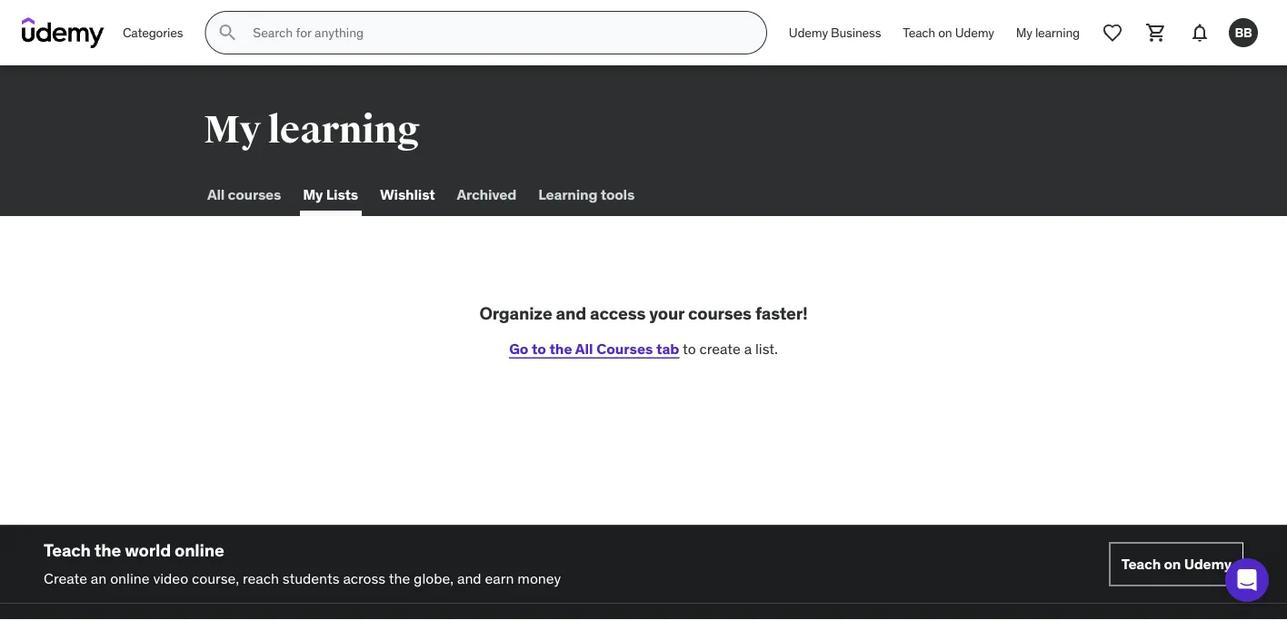Task type: describe. For each thing, give the bounding box(es) containing it.
across
[[343, 569, 386, 588]]

udemy business link
[[778, 11, 892, 55]]

course,
[[192, 569, 239, 588]]

reach
[[243, 569, 279, 588]]

1 horizontal spatial teach on udemy
[[1122, 555, 1232, 574]]

wishlist link
[[376, 173, 439, 216]]

your
[[649, 303, 684, 325]]

categories button
[[112, 11, 194, 55]]

a
[[744, 339, 752, 358]]

go to the all courses tab to create a list.
[[509, 339, 778, 358]]

0 vertical spatial courses
[[228, 185, 281, 204]]

1 horizontal spatial learning
[[1035, 24, 1080, 41]]

Search for anything text field
[[249, 17, 744, 48]]

students
[[283, 569, 340, 588]]

2 to from the left
[[683, 339, 696, 358]]

categories
[[123, 24, 183, 41]]

go
[[509, 339, 529, 358]]

archived link
[[453, 173, 520, 216]]

udemy image
[[22, 17, 105, 48]]

list.
[[755, 339, 778, 358]]

1 horizontal spatial the
[[389, 569, 410, 588]]

notifications image
[[1189, 22, 1211, 44]]

1 vertical spatial teach on udemy link
[[1110, 543, 1244, 587]]

all courses link
[[204, 173, 285, 216]]

1 horizontal spatial courses
[[688, 303, 752, 325]]

all inside all courses link
[[207, 185, 225, 204]]

my for my lists link
[[303, 185, 323, 204]]

0 horizontal spatial teach on udemy link
[[892, 11, 1005, 55]]

tab
[[656, 339, 680, 358]]

shopping cart with 0 items image
[[1145, 22, 1167, 44]]

2 horizontal spatial the
[[549, 339, 572, 358]]

1 horizontal spatial my learning
[[1016, 24, 1080, 41]]

bb link
[[1222, 11, 1265, 55]]

learning tools link
[[535, 173, 638, 216]]

0 horizontal spatial udemy
[[789, 24, 828, 41]]



Task type: locate. For each thing, give the bounding box(es) containing it.
my left wishlist "icon"
[[1016, 24, 1032, 41]]

organize
[[480, 303, 552, 325]]

my learning left wishlist "icon"
[[1016, 24, 1080, 41]]

the left "globe,"
[[389, 569, 410, 588]]

1 vertical spatial my learning
[[204, 106, 420, 154]]

tools
[[601, 185, 635, 204]]

my learning up my lists
[[204, 106, 420, 154]]

0 vertical spatial all
[[207, 185, 225, 204]]

udemy business
[[789, 24, 881, 41]]

wishlist
[[380, 185, 435, 204]]

1 horizontal spatial teach on udemy link
[[1110, 543, 1244, 587]]

0 horizontal spatial courses
[[228, 185, 281, 204]]

my lists
[[303, 185, 358, 204]]

0 vertical spatial the
[[549, 339, 572, 358]]

1 vertical spatial my
[[204, 106, 261, 154]]

earn
[[485, 569, 514, 588]]

0 horizontal spatial online
[[110, 569, 150, 588]]

2 vertical spatial my
[[303, 185, 323, 204]]

1 vertical spatial and
[[457, 569, 481, 588]]

video
[[153, 569, 188, 588]]

to right the go
[[532, 339, 546, 358]]

0 vertical spatial learning
[[1035, 24, 1080, 41]]

submit search image
[[217, 22, 238, 44]]

create
[[44, 569, 87, 588]]

world
[[125, 540, 171, 562]]

1 horizontal spatial teach
[[903, 24, 936, 41]]

0 vertical spatial teach on udemy link
[[892, 11, 1005, 55]]

the up an
[[94, 540, 121, 562]]

0 horizontal spatial teach
[[44, 540, 91, 562]]

on
[[938, 24, 952, 41], [1164, 555, 1181, 574]]

faster!
[[755, 303, 808, 325]]

0 vertical spatial on
[[938, 24, 952, 41]]

1 horizontal spatial online
[[175, 540, 224, 562]]

1 vertical spatial learning
[[268, 106, 420, 154]]

to right tab
[[683, 339, 696, 358]]

0 vertical spatial my
[[1016, 24, 1032, 41]]

all courses
[[207, 185, 281, 204]]

1 to from the left
[[532, 339, 546, 358]]

online up course,
[[175, 540, 224, 562]]

and up go to the all courses tab link
[[556, 303, 586, 325]]

online right an
[[110, 569, 150, 588]]

the
[[549, 339, 572, 358], [94, 540, 121, 562], [389, 569, 410, 588]]

access
[[590, 303, 646, 325]]

courses
[[228, 185, 281, 204], [688, 303, 752, 325]]

1 horizontal spatial on
[[1164, 555, 1181, 574]]

my left lists
[[303, 185, 323, 204]]

money
[[518, 569, 561, 588]]

0 horizontal spatial all
[[207, 185, 225, 204]]

learning tools
[[538, 185, 635, 204]]

2 horizontal spatial udemy
[[1184, 555, 1232, 574]]

0 vertical spatial online
[[175, 540, 224, 562]]

1 horizontal spatial to
[[683, 339, 696, 358]]

teach on udemy link
[[892, 11, 1005, 55], [1110, 543, 1244, 587]]

go to the all courses tab link
[[509, 339, 680, 358]]

0 vertical spatial my learning
[[1016, 24, 1080, 41]]

my learning link
[[1005, 11, 1091, 55]]

0 horizontal spatial my learning
[[204, 106, 420, 154]]

wishlist image
[[1102, 22, 1124, 44]]

0 horizontal spatial teach on udemy
[[903, 24, 994, 41]]

1 horizontal spatial my
[[303, 185, 323, 204]]

teach
[[903, 24, 936, 41], [44, 540, 91, 562], [1122, 555, 1161, 574]]

1 vertical spatial online
[[110, 569, 150, 588]]

courses left my lists
[[228, 185, 281, 204]]

and left the 'earn'
[[457, 569, 481, 588]]

0 vertical spatial teach on udemy
[[903, 24, 994, 41]]

udemy
[[789, 24, 828, 41], [955, 24, 994, 41], [1184, 555, 1232, 574]]

and inside the teach the world online create an online video course, reach students across the globe, and earn money
[[457, 569, 481, 588]]

teach inside the teach the world online create an online video course, reach students across the globe, and earn money
[[44, 540, 91, 562]]

archived
[[457, 185, 517, 204]]

teach the world online create an online video course, reach students across the globe, and earn money
[[44, 540, 561, 588]]

1 horizontal spatial udemy
[[955, 24, 994, 41]]

my
[[1016, 24, 1032, 41], [204, 106, 261, 154], [303, 185, 323, 204]]

2 horizontal spatial my
[[1016, 24, 1032, 41]]

create
[[700, 339, 741, 358]]

my up all courses
[[204, 106, 261, 154]]

0 horizontal spatial on
[[938, 24, 952, 41]]

all
[[207, 185, 225, 204], [575, 339, 593, 358]]

courses up create
[[688, 303, 752, 325]]

online
[[175, 540, 224, 562], [110, 569, 150, 588]]

organize and access your courses faster!
[[480, 303, 808, 325]]

2 horizontal spatial teach
[[1122, 555, 1161, 574]]

1 horizontal spatial all
[[575, 339, 593, 358]]

courses
[[597, 339, 653, 358]]

1 vertical spatial courses
[[688, 303, 752, 325]]

0 horizontal spatial and
[[457, 569, 481, 588]]

to
[[532, 339, 546, 358], [683, 339, 696, 358]]

teach on udemy
[[903, 24, 994, 41], [1122, 555, 1232, 574]]

and
[[556, 303, 586, 325], [457, 569, 481, 588]]

0 vertical spatial and
[[556, 303, 586, 325]]

my for my learning link
[[1016, 24, 1032, 41]]

bb
[[1235, 24, 1252, 41]]

0 horizontal spatial learning
[[268, 106, 420, 154]]

my lists link
[[299, 173, 362, 216]]

0 horizontal spatial the
[[94, 540, 121, 562]]

an
[[91, 569, 107, 588]]

lists
[[326, 185, 358, 204]]

globe,
[[414, 569, 454, 588]]

1 vertical spatial on
[[1164, 555, 1181, 574]]

0 horizontal spatial my
[[204, 106, 261, 154]]

my learning
[[1016, 24, 1080, 41], [204, 106, 420, 154]]

learning
[[538, 185, 598, 204]]

2 vertical spatial the
[[389, 569, 410, 588]]

learning
[[1035, 24, 1080, 41], [268, 106, 420, 154]]

0 horizontal spatial to
[[532, 339, 546, 358]]

learning left wishlist "icon"
[[1035, 24, 1080, 41]]

1 vertical spatial all
[[575, 339, 593, 358]]

1 horizontal spatial and
[[556, 303, 586, 325]]

the right the go
[[549, 339, 572, 358]]

1 vertical spatial the
[[94, 540, 121, 562]]

1 vertical spatial teach on udemy
[[1122, 555, 1232, 574]]

learning up lists
[[268, 106, 420, 154]]

business
[[831, 24, 881, 41]]



Task type: vqa. For each thing, say whether or not it's contained in the screenshot.
top Teach on Udemy link
yes



